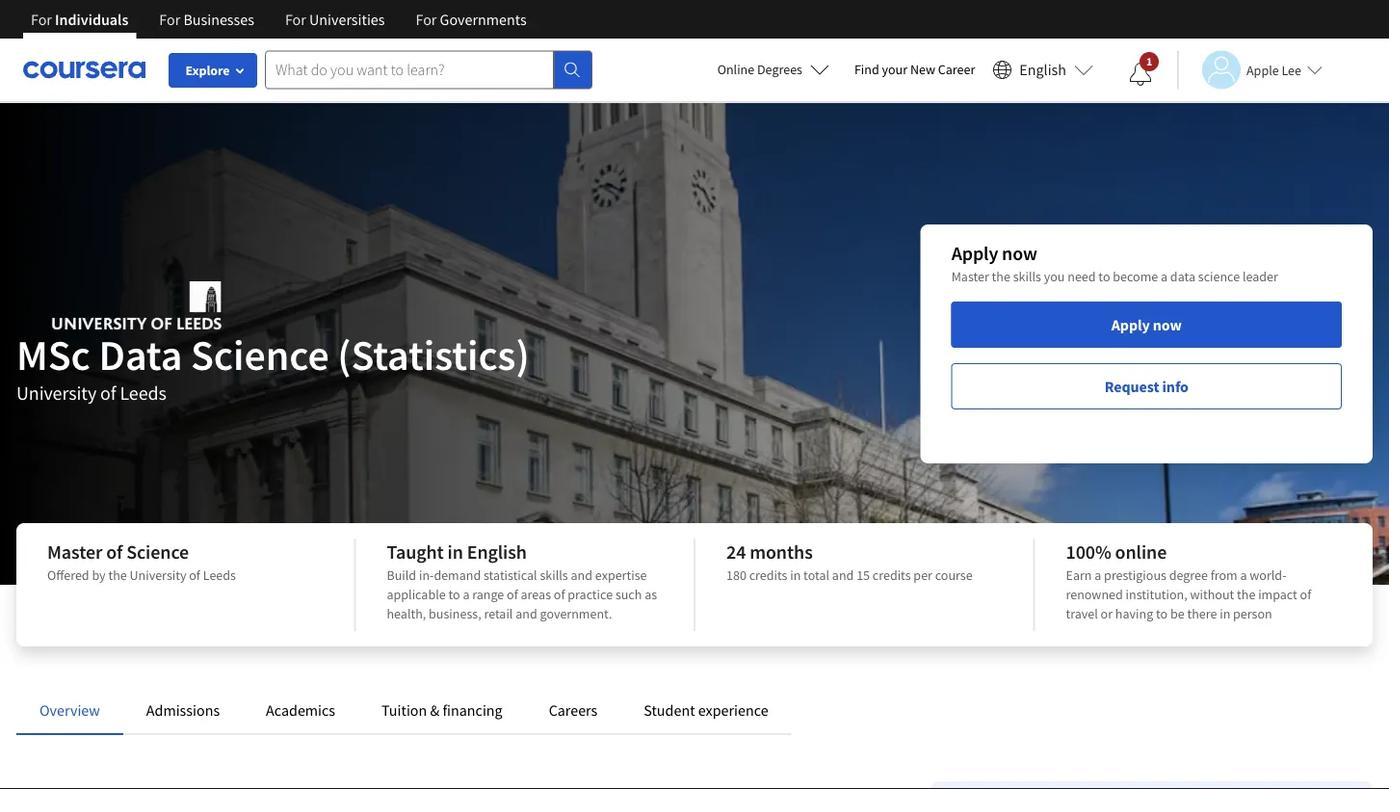 Task type: locate. For each thing, give the bounding box(es) containing it.
apply now button
[[952, 302, 1342, 348]]

0 vertical spatial english
[[1020, 60, 1067, 80]]

2 vertical spatial to
[[1156, 605, 1168, 623]]

in inside '100% online earn a prestigious degree from a world- renowned institution, without the impact of travel or having to be there in person'
[[1220, 605, 1231, 623]]

2 credits from the left
[[873, 567, 911, 584]]

a
[[1161, 268, 1168, 285], [1095, 567, 1102, 584], [1241, 567, 1248, 584], [463, 586, 470, 603]]

new
[[911, 61, 936, 78]]

0 horizontal spatial science
[[126, 540, 189, 564]]

None search field
[[265, 51, 593, 89]]

now inside apply now master the skills you need to become a data science leader
[[1002, 241, 1038, 265]]

0 horizontal spatial leeds
[[120, 381, 167, 405]]

1 vertical spatial apply
[[1112, 315, 1150, 334]]

skills inside taught in english build in-demand statistical  skills and expertise applicable to a range of areas of practice such as health, business, retail and government.
[[540, 567, 568, 584]]

english up 'statistical'
[[467, 540, 527, 564]]

1 vertical spatial skills
[[540, 567, 568, 584]]

having
[[1116, 605, 1154, 623]]

business,
[[429, 605, 481, 623]]

0 vertical spatial apply
[[952, 241, 999, 265]]

practice
[[568, 586, 613, 603]]

find
[[855, 61, 880, 78]]

university right by
[[130, 567, 186, 584]]

a inside taught in english build in-demand statistical  skills and expertise applicable to a range of areas of practice such as health, business, retail and government.
[[463, 586, 470, 603]]

0 vertical spatial skills
[[1014, 268, 1042, 285]]

1 horizontal spatial now
[[1153, 315, 1182, 334]]

master left 'you'
[[952, 268, 990, 285]]

in right there
[[1220, 605, 1231, 623]]

2 horizontal spatial and
[[832, 567, 854, 584]]

1 horizontal spatial the
[[992, 268, 1011, 285]]

the
[[992, 268, 1011, 285], [108, 567, 127, 584], [1237, 586, 1256, 603]]

0 horizontal spatial now
[[1002, 241, 1038, 265]]

request info button
[[952, 363, 1342, 410]]

180
[[727, 567, 747, 584]]

a right from
[[1241, 567, 1248, 584]]

and down areas at the left bottom of the page
[[516, 605, 537, 623]]

apply
[[952, 241, 999, 265], [1112, 315, 1150, 334]]

now inside button
[[1153, 315, 1182, 334]]

university
[[16, 381, 97, 405], [130, 567, 186, 584]]

1 vertical spatial the
[[108, 567, 127, 584]]

university inside msc data science (statistics) university of leeds
[[16, 381, 97, 405]]

msc
[[16, 328, 90, 381]]

to
[[1099, 268, 1111, 285], [449, 586, 460, 603], [1156, 605, 1168, 623]]

person
[[1234, 605, 1273, 623]]

0 vertical spatial master
[[952, 268, 990, 285]]

1 button
[[1114, 51, 1168, 97]]

english right career
[[1020, 60, 1067, 80]]

1 vertical spatial english
[[467, 540, 527, 564]]

1 horizontal spatial apply
[[1112, 315, 1150, 334]]

statistical
[[484, 567, 537, 584]]

apply inside apply now master the skills you need to become a data science leader
[[952, 241, 999, 265]]

2 vertical spatial the
[[1237, 586, 1256, 603]]

range
[[472, 586, 504, 603]]

english
[[1020, 60, 1067, 80], [467, 540, 527, 564]]

1 horizontal spatial in
[[790, 567, 801, 584]]

1 horizontal spatial english
[[1020, 60, 1067, 80]]

leader
[[1243, 268, 1279, 285]]

0 horizontal spatial apply
[[952, 241, 999, 265]]

financing
[[443, 701, 503, 720]]

taught
[[387, 540, 444, 564]]

for left the businesses
[[159, 10, 180, 29]]

apply for apply now master the skills you need to become a data science leader
[[952, 241, 999, 265]]

to right need
[[1099, 268, 1111, 285]]

university inside master of science offered by the university of leeds
[[130, 567, 186, 584]]

a left data
[[1161, 268, 1168, 285]]

retail
[[484, 605, 513, 623]]

now for apply now
[[1153, 315, 1182, 334]]

a down demand
[[463, 586, 470, 603]]

science inside msc data science (statistics) university of leeds
[[191, 328, 329, 381]]

2 vertical spatial in
[[1220, 605, 1231, 623]]

0 horizontal spatial english
[[467, 540, 527, 564]]

find your new career link
[[845, 58, 985, 82]]

0 vertical spatial leeds
[[120, 381, 167, 405]]

0 horizontal spatial university
[[16, 381, 97, 405]]

24 months 180 credits in total and 15 credits per course
[[727, 540, 973, 584]]

online
[[1116, 540, 1167, 564]]

What do you want to learn? text field
[[265, 51, 554, 89]]

become
[[1113, 268, 1159, 285]]

admissions
[[146, 701, 220, 720]]

skills
[[1014, 268, 1042, 285], [540, 567, 568, 584]]

for for universities
[[285, 10, 306, 29]]

for for businesses
[[159, 10, 180, 29]]

to up business,
[[449, 586, 460, 603]]

0 horizontal spatial skills
[[540, 567, 568, 584]]

and up "practice"
[[571, 567, 593, 584]]

impact
[[1259, 586, 1298, 603]]

1 vertical spatial in
[[790, 567, 801, 584]]

science inside master of science offered by the university of leeds
[[126, 540, 189, 564]]

the right by
[[108, 567, 127, 584]]

0 vertical spatial science
[[191, 328, 329, 381]]

100% online earn a prestigious degree from a world- renowned institution, without the impact of travel or having to be there in person
[[1066, 540, 1312, 623]]

1 for from the left
[[31, 10, 52, 29]]

such
[[616, 586, 642, 603]]

university left data
[[16, 381, 97, 405]]

apply for apply now
[[1112, 315, 1150, 334]]

4 for from the left
[[416, 10, 437, 29]]

1 horizontal spatial to
[[1099, 268, 1111, 285]]

and
[[571, 567, 593, 584], [832, 567, 854, 584], [516, 605, 537, 623]]

to left be
[[1156, 605, 1168, 623]]

as
[[645, 586, 657, 603]]

for left the universities
[[285, 10, 306, 29]]

1 horizontal spatial credits
[[873, 567, 911, 584]]

2 horizontal spatial in
[[1220, 605, 1231, 623]]

student experience
[[644, 701, 769, 720]]

explore button
[[169, 53, 257, 88]]

1 horizontal spatial university
[[130, 567, 186, 584]]

1 vertical spatial leeds
[[203, 567, 236, 584]]

for up "what do you want to learn?" text box
[[416, 10, 437, 29]]

online degrees button
[[702, 48, 845, 91]]

and left 15
[[832, 567, 854, 584]]

in-
[[419, 567, 434, 584]]

without
[[1191, 586, 1235, 603]]

for left individuals
[[31, 10, 52, 29]]

overview link
[[40, 701, 100, 720]]

0 horizontal spatial credits
[[749, 567, 788, 584]]

now
[[1002, 241, 1038, 265], [1153, 315, 1182, 334]]

overview
[[40, 701, 100, 720]]

skills up areas at the left bottom of the page
[[540, 567, 568, 584]]

master
[[952, 268, 990, 285], [47, 540, 102, 564]]

1 horizontal spatial skills
[[1014, 268, 1042, 285]]

2 horizontal spatial to
[[1156, 605, 1168, 623]]

3 for from the left
[[285, 10, 306, 29]]

of
[[100, 381, 116, 405], [106, 540, 123, 564], [189, 567, 200, 584], [507, 586, 518, 603], [554, 586, 565, 603], [1301, 586, 1312, 603]]

1 vertical spatial university
[[130, 567, 186, 584]]

0 horizontal spatial the
[[108, 567, 127, 584]]

science
[[191, 328, 329, 381], [126, 540, 189, 564]]

now for apply now master the skills you need to become a data science leader
[[1002, 241, 1038, 265]]

data
[[99, 328, 182, 381]]

the left 'you'
[[992, 268, 1011, 285]]

demand
[[434, 567, 481, 584]]

0 vertical spatial university
[[16, 381, 97, 405]]

total
[[804, 567, 830, 584]]

in up demand
[[448, 540, 463, 564]]

2 for from the left
[[159, 10, 180, 29]]

the up person on the right of page
[[1237, 586, 1256, 603]]

credits down months
[[749, 567, 788, 584]]

university of leeds logo image
[[16, 281, 257, 330]]

0 vertical spatial in
[[448, 540, 463, 564]]

in inside taught in english build in-demand statistical  skills and expertise applicable to a range of areas of practice such as health, business, retail and government.
[[448, 540, 463, 564]]

explore
[[185, 62, 230, 79]]

tuition & financing
[[382, 701, 503, 720]]

tuition & financing link
[[382, 701, 503, 720]]

15
[[857, 567, 870, 584]]

in left total
[[790, 567, 801, 584]]

1 vertical spatial to
[[449, 586, 460, 603]]

credits right 15
[[873, 567, 911, 584]]

for for individuals
[[31, 10, 52, 29]]

request info
[[1105, 377, 1189, 396]]

for individuals
[[31, 10, 128, 29]]

leeds
[[120, 381, 167, 405], [203, 567, 236, 584]]

tuition
[[382, 701, 427, 720]]

0 vertical spatial the
[[992, 268, 1011, 285]]

0 horizontal spatial to
[[449, 586, 460, 603]]

master inside apply now master the skills you need to become a data science leader
[[952, 268, 990, 285]]

1 horizontal spatial science
[[191, 328, 329, 381]]

master up offered at the bottom left of page
[[47, 540, 102, 564]]

0 vertical spatial to
[[1099, 268, 1111, 285]]

skills left 'you'
[[1014, 268, 1042, 285]]

credits
[[749, 567, 788, 584], [873, 567, 911, 584]]

1 horizontal spatial leeds
[[203, 567, 236, 584]]

in
[[448, 540, 463, 564], [790, 567, 801, 584], [1220, 605, 1231, 623]]

apply inside button
[[1112, 315, 1150, 334]]

by
[[92, 567, 106, 584]]

1 vertical spatial now
[[1153, 315, 1182, 334]]

1 vertical spatial science
[[126, 540, 189, 564]]

0 horizontal spatial master
[[47, 540, 102, 564]]

1 horizontal spatial master
[[952, 268, 990, 285]]

1 vertical spatial master
[[47, 540, 102, 564]]

0 vertical spatial now
[[1002, 241, 1038, 265]]

online
[[718, 61, 755, 78]]

1 credits from the left
[[749, 567, 788, 584]]

degree
[[1170, 567, 1208, 584]]

lee
[[1282, 61, 1302, 79]]

and inside 24 months 180 credits in total and 15 credits per course
[[832, 567, 854, 584]]

for businesses
[[159, 10, 254, 29]]

0 horizontal spatial in
[[448, 540, 463, 564]]

2 horizontal spatial the
[[1237, 586, 1256, 603]]

travel
[[1066, 605, 1098, 623]]

there
[[1188, 605, 1217, 623]]

1 horizontal spatial and
[[571, 567, 593, 584]]

coursera image
[[23, 54, 146, 85]]



Task type: vqa. For each thing, say whether or not it's contained in the screenshot.
expertise at bottom
yes



Task type: describe. For each thing, give the bounding box(es) containing it.
for universities
[[285, 10, 385, 29]]

info
[[1163, 377, 1189, 396]]

apple lee button
[[1178, 51, 1323, 89]]

science for data
[[191, 328, 329, 381]]

english button
[[985, 39, 1101, 101]]

the inside '100% online earn a prestigious degree from a world- renowned institution, without the impact of travel or having to be there in person'
[[1237, 586, 1256, 603]]

businesses
[[184, 10, 254, 29]]

the inside apply now master the skills you need to become a data science leader
[[992, 268, 1011, 285]]

apply now
[[1112, 315, 1182, 334]]

to inside '100% online earn a prestigious degree from a world- renowned institution, without the impact of travel or having to be there in person'
[[1156, 605, 1168, 623]]

build
[[387, 567, 416, 584]]

english inside button
[[1020, 60, 1067, 80]]

you
[[1044, 268, 1065, 285]]

per
[[914, 567, 933, 584]]

academics
[[266, 701, 335, 720]]

apple lee
[[1247, 61, 1302, 79]]

your
[[882, 61, 908, 78]]

institution,
[[1126, 586, 1188, 603]]

areas
[[521, 586, 551, 603]]

be
[[1171, 605, 1185, 623]]

0 horizontal spatial and
[[516, 605, 537, 623]]

to inside taught in english build in-demand statistical  skills and expertise applicable to a range of areas of practice such as health, business, retail and government.
[[449, 586, 460, 603]]

experience
[[698, 701, 769, 720]]

world-
[[1250, 567, 1287, 584]]

apply now master the skills you need to become a data science leader
[[952, 241, 1279, 285]]

skills inside apply now master the skills you need to become a data science leader
[[1014, 268, 1042, 285]]

a right earn
[[1095, 567, 1102, 584]]

need
[[1068, 268, 1096, 285]]

applicable
[[387, 586, 446, 603]]

months
[[750, 540, 813, 564]]

expertise
[[595, 567, 647, 584]]

renowned
[[1066, 586, 1123, 603]]

online degrees
[[718, 61, 803, 78]]

academics link
[[266, 701, 335, 720]]

from
[[1211, 567, 1238, 584]]

prestigious
[[1104, 567, 1167, 584]]

degrees
[[757, 61, 803, 78]]

of inside msc data science (statistics) university of leeds
[[100, 381, 116, 405]]

100%
[[1066, 540, 1112, 564]]

for for governments
[[416, 10, 437, 29]]

&
[[430, 701, 440, 720]]

leeds inside msc data science (statistics) university of leeds
[[120, 381, 167, 405]]

master inside master of science offered by the university of leeds
[[47, 540, 102, 564]]

the inside master of science offered by the university of leeds
[[108, 567, 127, 584]]

science for of
[[126, 540, 189, 564]]

science
[[1199, 268, 1240, 285]]

earn
[[1066, 567, 1092, 584]]

governments
[[440, 10, 527, 29]]

student
[[644, 701, 695, 720]]

universities
[[309, 10, 385, 29]]

leeds inside master of science offered by the university of leeds
[[203, 567, 236, 584]]

individuals
[[55, 10, 128, 29]]

banner navigation
[[15, 0, 542, 39]]

course
[[935, 567, 973, 584]]

24
[[727, 540, 746, 564]]

of inside '100% online earn a prestigious degree from a world- renowned institution, without the impact of travel or having to be there in person'
[[1301, 586, 1312, 603]]

careers link
[[549, 701, 598, 720]]

careers
[[549, 701, 598, 720]]

career
[[938, 61, 976, 78]]

apple
[[1247, 61, 1279, 79]]

admissions link
[[146, 701, 220, 720]]

msc data science (statistics) university of leeds
[[16, 328, 530, 405]]

master of science offered by the university of leeds
[[47, 540, 236, 584]]

government.
[[540, 605, 612, 623]]

for governments
[[416, 10, 527, 29]]

1
[[1147, 54, 1153, 69]]

show notifications image
[[1129, 63, 1153, 86]]

in inside 24 months 180 credits in total and 15 credits per course
[[790, 567, 801, 584]]

(statistics)
[[338, 328, 530, 381]]

find your new career
[[855, 61, 976, 78]]

taught in english build in-demand statistical  skills and expertise applicable to a range of areas of practice such as health, business, retail and government.
[[387, 540, 657, 623]]

health,
[[387, 605, 426, 623]]

a inside apply now master the skills you need to become a data science leader
[[1161, 268, 1168, 285]]

data
[[1171, 268, 1196, 285]]

or
[[1101, 605, 1113, 623]]

english inside taught in english build in-demand statistical  skills and expertise applicable to a range of areas of practice such as health, business, retail and government.
[[467, 540, 527, 564]]

student experience link
[[644, 701, 769, 720]]

to inside apply now master the skills you need to become a data science leader
[[1099, 268, 1111, 285]]

offered
[[47, 567, 89, 584]]



